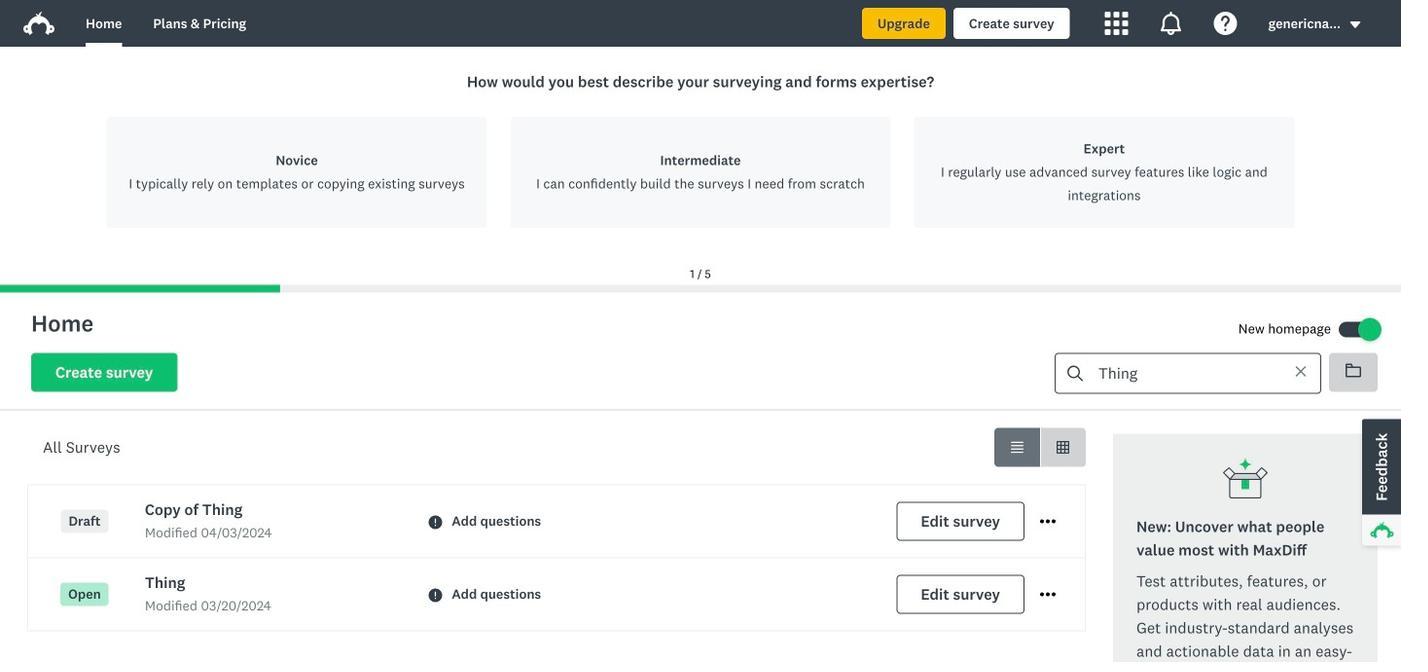Task type: vqa. For each thing, say whether or not it's contained in the screenshot.
the leftmost the Products Icon
no



Task type: describe. For each thing, give the bounding box(es) containing it.
3 open menu image from the top
[[1041, 593, 1056, 597]]

folders image
[[1346, 363, 1362, 378]]

2 open menu image from the top
[[1041, 520, 1056, 524]]

1 brand logo image from the top
[[23, 8, 55, 39]]

folders image
[[1346, 364, 1362, 377]]

2 brand logo image from the top
[[23, 12, 55, 35]]

clear search image
[[1297, 366, 1307, 376]]

warning image for second open menu icon from the bottom
[[429, 515, 442, 529]]



Task type: locate. For each thing, give the bounding box(es) containing it.
1 open menu image from the top
[[1041, 514, 1056, 529]]

1 vertical spatial warning image
[[429, 588, 442, 602]]

search image
[[1068, 366, 1084, 381], [1068, 366, 1084, 381]]

help icon image
[[1215, 12, 1238, 35]]

brand logo image
[[23, 8, 55, 39], [23, 12, 55, 35]]

Search text field
[[1084, 354, 1278, 393]]

dropdown arrow icon image
[[1349, 18, 1363, 32], [1351, 21, 1361, 28]]

warning image
[[429, 515, 442, 529], [429, 588, 442, 602]]

open menu image
[[1041, 514, 1056, 529], [1041, 520, 1056, 524], [1041, 593, 1056, 597]]

0 vertical spatial warning image
[[429, 515, 442, 529]]

warning image for 1st open menu icon from the bottom of the page
[[429, 588, 442, 602]]

clear search image
[[1295, 365, 1308, 378]]

dialog
[[0, 47, 1402, 293]]

group
[[995, 428, 1086, 467]]

2 warning image from the top
[[429, 588, 442, 602]]

1 warning image from the top
[[429, 515, 442, 529]]

max diff icon image
[[1223, 457, 1269, 504]]

open menu image
[[1041, 587, 1056, 602]]

notification center icon image
[[1160, 12, 1183, 35]]

products icon image
[[1106, 12, 1129, 35], [1106, 12, 1129, 35]]



